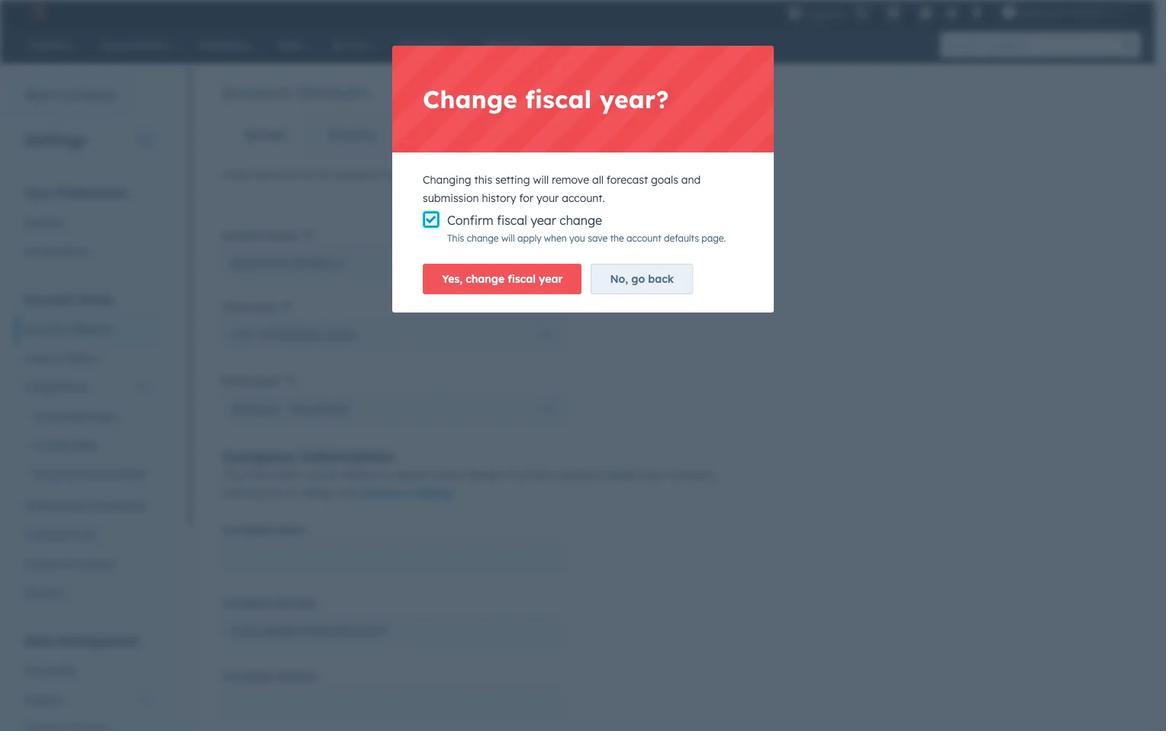 Task type: describe. For each thing, give the bounding box(es) containing it.
needed.
[[464, 469, 504, 482]]

calling icon image
[[855, 6, 869, 20]]

notifications button
[[964, 0, 990, 24]]

Company name text field
[[222, 543, 565, 573]]

for inside this information will be used as a default where needed. if you're looking to update your company information for billing, visit
[[284, 487, 298, 501]]

security link
[[15, 579, 159, 608]]

company address
[[222, 670, 317, 684]]

apps for private apps
[[72, 439, 98, 453]]

account setup
[[24, 292, 113, 308]]

fiscal
[[222, 375, 252, 388]]

connected apps link
[[15, 402, 159, 431]]

users & teams link
[[15, 344, 159, 373]]

account name
[[222, 229, 298, 243]]

marketplace downloads
[[24, 500, 146, 514]]

submission
[[423, 192, 479, 205]]

to inside this information will be used as a default where needed. if you're looking to update your company information for billing, visit
[[592, 469, 602, 482]]

time zone
[[222, 300, 276, 314]]

entire
[[406, 168, 434, 182]]

connected
[[34, 410, 88, 424]]

utc
[[230, 327, 254, 342]]

this for this change will apply when you save the account defaults page.
[[447, 233, 464, 244]]

security
[[24, 587, 65, 601]]

& for billing
[[407, 487, 415, 501]]

back to contacts
[[25, 89, 117, 102]]

1 horizontal spatial defaults
[[298, 81, 370, 104]]

management
[[58, 634, 139, 649]]

integrations button
[[15, 373, 159, 402]]

no,
[[610, 272, 628, 286]]

user defaults link
[[396, 117, 508, 153]]

this for this information will be used as a default where needed. if you're looking to update your company information for billing, visit
[[222, 469, 242, 482]]

utc -04:00 boa vista
[[230, 327, 354, 342]]

changing this setting will remove all forecast goals and submission history for your account.
[[423, 173, 701, 205]]

consent
[[75, 558, 116, 572]]

where
[[431, 469, 461, 482]]

changing
[[423, 173, 471, 187]]

calling icon button
[[849, 2, 875, 22]]

branding
[[329, 128, 375, 142]]

your inside changing this setting will remove all forecast goals and submission history for your account.
[[536, 192, 559, 205]]

hubspot link
[[18, 3, 57, 21]]

save
[[588, 233, 608, 244]]

and
[[681, 173, 701, 187]]

currency
[[530, 128, 575, 142]]

will for when
[[501, 233, 515, 244]]

1 horizontal spatial the
[[610, 233, 624, 244]]

for inside changing this setting will remove all forecast goals and submission history for your account.
[[519, 192, 533, 205]]

forecast
[[607, 173, 648, 187]]

billing,
[[301, 487, 334, 501]]

fiscal for change
[[525, 84, 592, 114]]

hubspot image
[[27, 3, 46, 21]]

your
[[24, 185, 53, 201]]

Account name text field
[[222, 248, 565, 279]]

apps for connected apps
[[91, 410, 116, 424]]

account & billing .
[[360, 487, 454, 501]]

& for consent
[[64, 558, 72, 572]]

change for year
[[466, 272, 505, 286]]

company name
[[222, 524, 305, 537]]

general link for your
[[15, 208, 159, 237]]

your inside this information will be used as a default where needed. if you're looking to update your company information for billing, visit
[[644, 469, 667, 482]]

fiscal inside button
[[508, 272, 536, 286]]

private
[[34, 439, 69, 453]]

email service provider
[[34, 468, 147, 482]]

billing
[[418, 487, 452, 501]]

provider
[[105, 468, 147, 482]]

1 horizontal spatial account defaults
[[222, 81, 370, 104]]

utc -04:00 boa vista button
[[222, 320, 565, 350]]

marketplace downloads link
[[15, 492, 159, 521]]

yes, change fiscal year
[[442, 272, 563, 286]]

company for company information
[[222, 447, 295, 466]]

time
[[222, 300, 248, 314]]

page.
[[702, 233, 726, 244]]

change
[[423, 84, 517, 114]]

back
[[25, 89, 52, 102]]

account defaults inside "account setup" element
[[24, 323, 111, 337]]

marketplace
[[24, 500, 87, 514]]

teams
[[66, 352, 99, 366]]

boa
[[299, 327, 322, 342]]

defaults for the 'account defaults' link
[[68, 323, 111, 337]]

general link for account
[[223, 117, 307, 153]]

setting
[[495, 173, 530, 187]]

no, go back button
[[591, 264, 693, 295]]

when
[[544, 233, 567, 244]]

0 vertical spatial information
[[245, 469, 304, 482]]

properties
[[24, 665, 76, 678]]

1 vertical spatial defaults
[[664, 233, 699, 244]]

yes, change fiscal year button
[[423, 264, 582, 295]]

connected apps
[[34, 410, 116, 424]]

applied
[[332, 168, 370, 182]]

2
[[1106, 6, 1112, 18]]

setup
[[77, 292, 113, 308]]

be for used
[[326, 469, 338, 482]]

help image
[[919, 7, 933, 21]]

confirm
[[447, 213, 493, 228]]

year inside button
[[539, 272, 563, 286]]

user defaults
[[418, 128, 487, 142]]

apoptosis
[[1019, 6, 1066, 18]]

upgrade image
[[788, 6, 802, 20]]

privacy & consent link
[[15, 550, 159, 579]]

currency link
[[508, 117, 596, 153]]

tracking code
[[24, 529, 96, 543]]

january
[[230, 401, 278, 417]]

- for december
[[282, 401, 286, 417]]

tara schultz image
[[1002, 5, 1016, 19]]

0 horizontal spatial account.
[[437, 168, 480, 182]]



Task type: locate. For each thing, give the bounding box(es) containing it.
04:00
[[262, 327, 295, 342]]

data management element
[[15, 633, 159, 732]]

- inside 'popup button'
[[282, 401, 286, 417]]

be inside this information will be used as a default where needed. if you're looking to update your company information for billing, visit
[[326, 469, 338, 482]]

0 vertical spatial name
[[268, 229, 298, 243]]

general inside your preferences element
[[24, 216, 64, 230]]

account defaults link
[[15, 315, 159, 344]]

account & billing link
[[360, 487, 452, 501]]

privacy & consent
[[24, 558, 116, 572]]

2 horizontal spatial to
[[592, 469, 602, 482]]

1 horizontal spatial your
[[644, 469, 667, 482]]

for up confirm fiscal year change
[[519, 192, 533, 205]]

defaults for user defaults link
[[445, 128, 487, 142]]

menu
[[786, 0, 1136, 24]]

0 horizontal spatial general link
[[15, 208, 159, 237]]

december
[[290, 401, 349, 417]]

year down when at the top of the page
[[539, 272, 563, 286]]

preferences
[[56, 185, 128, 201]]

email service provider link
[[15, 460, 159, 489]]

general down your
[[24, 216, 64, 230]]

company
[[670, 469, 717, 482]]

this
[[474, 173, 492, 187]]

0 vertical spatial change
[[560, 213, 602, 228]]

fiscal for confirm
[[497, 213, 527, 228]]

apply
[[517, 233, 541, 244]]

will up 'billing,'
[[307, 469, 323, 482]]

0 vertical spatial general link
[[223, 117, 307, 153]]

general for account
[[244, 128, 285, 142]]

1 vertical spatial name
[[276, 524, 305, 537]]

1 horizontal spatial for
[[519, 192, 533, 205]]

change inside yes, change fiscal year button
[[466, 272, 505, 286]]

2 vertical spatial defaults
[[68, 323, 111, 337]]

Company address text field
[[222, 689, 565, 720]]

objects
[[24, 694, 63, 707]]

account defaults up branding link
[[222, 81, 370, 104]]

defaults up branding link
[[298, 81, 370, 104]]

0 horizontal spatial general
[[24, 216, 64, 230]]

defaults
[[254, 168, 295, 182], [664, 233, 699, 244]]

name up zone
[[268, 229, 298, 243]]

fiscal up apply
[[497, 213, 527, 228]]

-
[[258, 327, 262, 342], [282, 401, 286, 417]]

0 horizontal spatial account defaults
[[24, 323, 111, 337]]

for
[[519, 192, 533, 205], [284, 487, 298, 501]]

change for apply
[[467, 233, 499, 244]]

1 vertical spatial the
[[610, 233, 624, 244]]

0 vertical spatial this
[[447, 233, 464, 244]]

remove
[[552, 173, 589, 187]]

0 vertical spatial general
[[244, 128, 285, 142]]

0 vertical spatial account.
[[437, 168, 480, 182]]

0 horizontal spatial for
[[284, 487, 298, 501]]

to left update
[[592, 469, 602, 482]]

& right 'privacy'
[[64, 558, 72, 572]]

no, go back
[[610, 272, 674, 286]]

0 vertical spatial -
[[258, 327, 262, 342]]

0 vertical spatial for
[[519, 192, 533, 205]]

your right update
[[644, 469, 667, 482]]

.
[[452, 487, 454, 501]]

for left 'billing,'
[[284, 487, 298, 501]]

0 vertical spatial be
[[317, 168, 329, 182]]

settings
[[24, 130, 87, 150]]

will for applied
[[298, 168, 314, 182]]

2 horizontal spatial &
[[407, 487, 415, 501]]

data management
[[24, 634, 139, 649]]

account. down remove
[[562, 192, 605, 205]]

information down company information on the bottom left of page
[[245, 469, 304, 482]]

1 vertical spatial your
[[644, 469, 667, 482]]

your down remove
[[536, 192, 559, 205]]

2 vertical spatial fiscal
[[508, 272, 536, 286]]

default
[[393, 469, 428, 482]]

2 horizontal spatial defaults
[[445, 128, 487, 142]]

general up these
[[244, 128, 285, 142]]

2 vertical spatial &
[[64, 558, 72, 572]]

email
[[34, 468, 62, 482]]

0 vertical spatial apps
[[91, 410, 116, 424]]

looking
[[552, 469, 589, 482]]

1 horizontal spatial to
[[373, 168, 384, 182]]

& right users
[[56, 352, 63, 366]]

help button
[[913, 0, 939, 24]]

will for used
[[307, 469, 323, 482]]

go
[[631, 272, 645, 286]]

general for your
[[24, 216, 64, 230]]

general link down preferences
[[15, 208, 159, 237]]

general
[[244, 128, 285, 142], [24, 216, 64, 230]]

fiscal
[[525, 84, 592, 114], [497, 213, 527, 228], [508, 272, 536, 286]]

0 vertical spatial account defaults
[[222, 81, 370, 104]]

apoptosis studios 2
[[1019, 6, 1112, 18]]

you're
[[519, 469, 549, 482]]

& for teams
[[56, 352, 63, 366]]

1 vertical spatial account.
[[562, 192, 605, 205]]

1 vertical spatial be
[[326, 469, 338, 482]]

this down confirm
[[447, 233, 464, 244]]

back
[[648, 272, 674, 286]]

1 vertical spatial to
[[373, 168, 384, 182]]

will left applied
[[298, 168, 314, 182]]

notifications image
[[970, 7, 984, 21]]

general link
[[223, 117, 307, 153], [15, 208, 159, 237]]

studios
[[1069, 6, 1104, 18]]

1 horizontal spatial defaults
[[664, 233, 699, 244]]

defaults right user
[[445, 128, 487, 142]]

search image
[[1123, 40, 1133, 50]]

company for company address
[[222, 670, 273, 684]]

this inside this information will be used as a default where needed. if you're looking to update your company information for billing, visit
[[222, 469, 242, 482]]

0 horizontal spatial to
[[55, 89, 66, 102]]

1 vertical spatial account defaults
[[24, 323, 111, 337]]

3 company from the top
[[222, 597, 273, 611]]

history
[[482, 192, 516, 205]]

if
[[507, 469, 516, 482]]

zone
[[251, 300, 276, 314]]

properties link
[[15, 657, 159, 686]]

january - december button
[[222, 394, 565, 424]]

information
[[300, 447, 394, 466]]

0 vertical spatial the
[[387, 168, 403, 182]]

to right the back
[[55, 89, 66, 102]]

0 vertical spatial defaults
[[298, 81, 370, 104]]

be for applied
[[317, 168, 329, 182]]

tracking
[[24, 529, 67, 543]]

will inside this information will be used as a default where needed. if you're looking to update your company information for billing, visit
[[307, 469, 323, 482]]

you
[[569, 233, 585, 244]]

1 vertical spatial &
[[407, 487, 415, 501]]

1 horizontal spatial -
[[282, 401, 286, 417]]

defaults up users & teams link
[[68, 323, 111, 337]]

company for company name
[[222, 524, 273, 537]]

0 horizontal spatial your
[[536, 192, 559, 205]]

search button
[[1115, 32, 1141, 58]]

be left applied
[[317, 168, 329, 182]]

1 vertical spatial change
[[467, 233, 499, 244]]

name
[[268, 229, 298, 243], [276, 524, 305, 537]]

year right the fiscal
[[256, 375, 279, 388]]

private apps link
[[15, 431, 159, 460]]

this
[[447, 233, 464, 244], [222, 469, 242, 482]]

your preferences element
[[15, 185, 159, 266]]

1 horizontal spatial general link
[[223, 117, 307, 153]]

account setup element
[[15, 292, 159, 608]]

1 company from the top
[[222, 447, 295, 466]]

account.
[[437, 168, 480, 182], [562, 192, 605, 205]]

defaults inside user defaults link
[[445, 128, 487, 142]]

your preferences
[[24, 185, 128, 201]]

1 vertical spatial information
[[222, 487, 281, 501]]

0 vertical spatial fiscal
[[525, 84, 592, 114]]

0 horizontal spatial &
[[56, 352, 63, 366]]

- right utc
[[258, 327, 262, 342]]

2 vertical spatial year
[[256, 375, 279, 388]]

1 horizontal spatial &
[[64, 558, 72, 572]]

4 company from the top
[[222, 670, 273, 684]]

0 horizontal spatial this
[[222, 469, 242, 482]]

be left used
[[326, 469, 338, 482]]

this up company name
[[222, 469, 242, 482]]

will
[[298, 168, 314, 182], [533, 173, 549, 187], [501, 233, 515, 244], [307, 469, 323, 482]]

2 company from the top
[[222, 524, 273, 537]]

0 vertical spatial &
[[56, 352, 63, 366]]

Search HubSpot search field
[[940, 32, 1127, 58]]

account. inside changing this setting will remove all forecast goals and submission history for your account.
[[562, 192, 605, 205]]

1 vertical spatial defaults
[[445, 128, 487, 142]]

to right applied
[[373, 168, 384, 182]]

confirm fiscal year change
[[447, 213, 602, 228]]

these
[[222, 168, 251, 182]]

apps inside "link"
[[72, 439, 98, 453]]

branding link
[[307, 117, 396, 153]]

1 horizontal spatial general
[[244, 128, 285, 142]]

1 vertical spatial apps
[[72, 439, 98, 453]]

1 vertical spatial general
[[24, 216, 64, 230]]

change right yes,
[[466, 272, 505, 286]]

will left apply
[[501, 233, 515, 244]]

yes,
[[442, 272, 463, 286]]

apoptosis studios 2 button
[[993, 0, 1135, 24]]

vista
[[325, 327, 354, 342]]

used
[[341, 469, 365, 482]]

name for company name
[[276, 524, 305, 537]]

1 vertical spatial general link
[[15, 208, 159, 237]]

company
[[222, 447, 295, 466], [222, 524, 273, 537], [222, 597, 273, 611], [222, 670, 273, 684]]

settings link
[[942, 4, 961, 20]]

to
[[55, 89, 66, 102], [373, 168, 384, 182], [592, 469, 602, 482]]

the right save
[[610, 233, 624, 244]]

1 vertical spatial for
[[284, 487, 298, 501]]

will right setting
[[533, 173, 549, 187]]

account. up submission
[[437, 168, 480, 182]]

domain
[[276, 597, 316, 611]]

navigation
[[222, 116, 597, 154]]

apps up "service"
[[72, 439, 98, 453]]

0 vertical spatial defaults
[[254, 168, 295, 182]]

the left "entire"
[[387, 168, 403, 182]]

general link up these
[[223, 117, 307, 153]]

& down default on the bottom left
[[407, 487, 415, 501]]

1 vertical spatial fiscal
[[497, 213, 527, 228]]

- for 04:00
[[258, 327, 262, 342]]

0 vertical spatial your
[[536, 192, 559, 205]]

change up you
[[560, 213, 602, 228]]

defaults inside the 'account defaults' link
[[68, 323, 111, 337]]

- inside popup button
[[258, 327, 262, 342]]

a
[[383, 469, 390, 482]]

apps down the integrations button at the left of page
[[91, 410, 116, 424]]

0 vertical spatial to
[[55, 89, 66, 102]]

0 horizontal spatial defaults
[[68, 323, 111, 337]]

year up when at the top of the page
[[531, 213, 556, 228]]

Company domain text field
[[222, 616, 565, 646]]

fiscal down apply
[[508, 272, 536, 286]]

as
[[368, 469, 380, 482]]

name for account name
[[268, 229, 298, 243]]

menu containing apoptosis studios 2
[[786, 0, 1136, 24]]

defaults right these
[[254, 168, 295, 182]]

defaults left the page.
[[664, 233, 699, 244]]

2 vertical spatial to
[[592, 469, 602, 482]]

marketplaces button
[[878, 0, 910, 24]]

code
[[70, 529, 96, 543]]

will inside changing this setting will remove all forecast goals and submission history for your account.
[[533, 173, 549, 187]]

update
[[605, 469, 641, 482]]

objects button
[[15, 686, 159, 715]]

notifications
[[24, 245, 90, 259]]

integrations
[[24, 381, 87, 395]]

navigation containing general
[[222, 116, 597, 154]]

change fiscal year?
[[423, 84, 669, 114]]

name down 'billing,'
[[276, 524, 305, 537]]

account defaults
[[222, 81, 370, 104], [24, 323, 111, 337]]

marketplaces image
[[887, 7, 901, 21]]

settings image
[[945, 6, 958, 20]]

1 vertical spatial -
[[282, 401, 286, 417]]

account defaults up users & teams
[[24, 323, 111, 337]]

back to contacts link
[[0, 81, 127, 111]]

1 vertical spatial year
[[539, 272, 563, 286]]

upgrade
[[805, 7, 846, 19]]

0 horizontal spatial defaults
[[254, 168, 295, 182]]

fiscal up "currency"
[[525, 84, 592, 114]]

change down confirm
[[467, 233, 499, 244]]

apps
[[91, 410, 116, 424], [72, 439, 98, 453]]

be
[[317, 168, 329, 182], [326, 469, 338, 482]]

0 horizontal spatial the
[[387, 168, 403, 182]]

privacy
[[24, 558, 61, 572]]

company for company domain
[[222, 597, 273, 611]]

this information will be used as a default where needed. if you're looking to update your company information for billing, visit
[[222, 469, 717, 501]]

1 horizontal spatial account.
[[562, 192, 605, 205]]

0 horizontal spatial -
[[258, 327, 262, 342]]

0 vertical spatial year
[[531, 213, 556, 228]]

- right january
[[282, 401, 286, 417]]

1 vertical spatial this
[[222, 469, 242, 482]]

2 vertical spatial change
[[466, 272, 505, 286]]

1 horizontal spatial this
[[447, 233, 464, 244]]

information up company name
[[222, 487, 281, 501]]

this change will apply when you save the account defaults page.
[[447, 233, 726, 244]]

visit
[[337, 487, 357, 501]]



Task type: vqa. For each thing, say whether or not it's contained in the screenshot.
Confirm fiscal year change
yes



